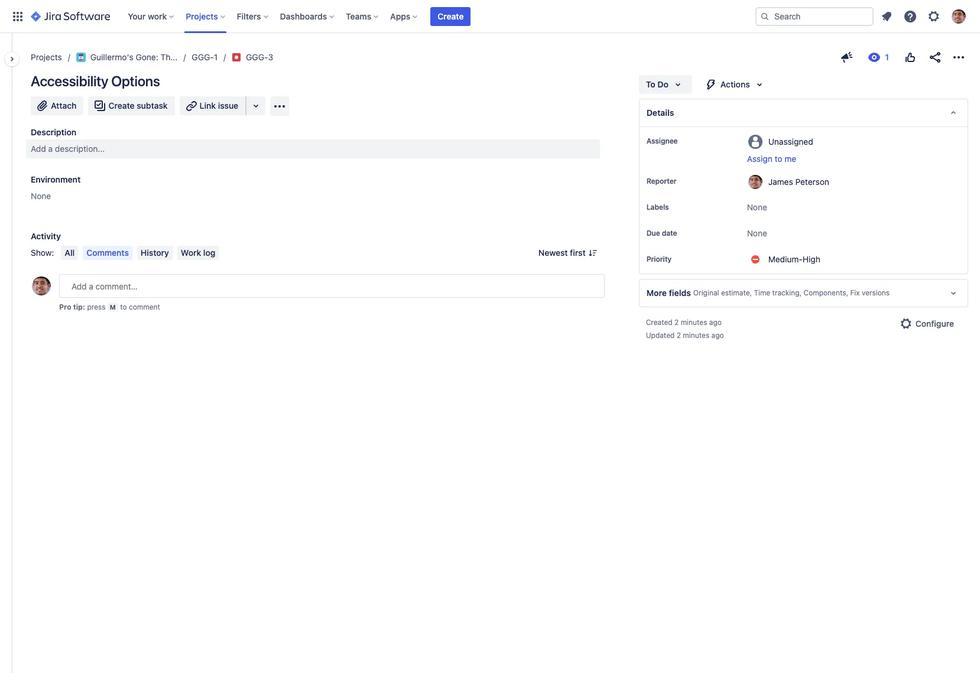 Task type: describe. For each thing, give the bounding box(es) containing it.
more fields element
[[639, 279, 968, 307]]

versions
[[862, 289, 890, 298]]

1
[[214, 52, 218, 62]]

to do button
[[639, 75, 692, 94]]

guillermo's gone: th...
[[90, 52, 178, 62]]

details
[[647, 108, 674, 118]]

0 horizontal spatial to
[[120, 303, 127, 312]]

ggg-1
[[192, 52, 218, 62]]

vote options: no one has voted for this issue yet. image
[[903, 50, 918, 64]]

assignee pin to top. only you can see pinned fields. image
[[680, 137, 690, 146]]

work
[[148, 11, 167, 21]]

accessibility options
[[31, 73, 160, 89]]

all button
[[61, 246, 78, 260]]

newest
[[539, 248, 568, 258]]

banner containing your work
[[0, 0, 980, 33]]

teams
[[346, 11, 371, 21]]

notifications image
[[880, 9, 894, 23]]

link issue button
[[180, 96, 247, 115]]

search image
[[760, 12, 770, 21]]

create button
[[431, 7, 471, 26]]

reporter
[[647, 177, 677, 186]]

history button
[[137, 246, 173, 260]]

original
[[693, 289, 719, 298]]

your
[[128, 11, 146, 21]]

projects for projects link
[[31, 52, 62, 62]]

details element
[[639, 99, 968, 127]]

profile image of james peterson image
[[32, 277, 51, 296]]

gone:
[[136, 52, 158, 62]]

guillermo's gone: the game image
[[76, 53, 86, 62]]

work
[[181, 248, 201, 258]]

accessibility
[[31, 73, 108, 89]]

environment
[[31, 174, 81, 184]]

give feedback image
[[840, 50, 854, 64]]

3
[[268, 52, 273, 62]]

link
[[200, 101, 216, 111]]

actions image
[[952, 50, 966, 64]]

tracking,
[[772, 289, 802, 298]]

due date pin to top. only you can see pinned fields. image
[[680, 229, 689, 238]]

none for labels
[[747, 202, 767, 212]]

newest first button
[[531, 246, 605, 260]]

ggg-3 link
[[246, 50, 273, 64]]

first
[[570, 248, 586, 258]]

activity
[[31, 231, 61, 241]]

add app image
[[273, 99, 287, 113]]

apps button
[[387, 7, 422, 26]]

peterson
[[795, 176, 829, 187]]

guillermo's
[[90, 52, 133, 62]]

filters button
[[233, 7, 273, 26]]

1 vertical spatial minutes
[[683, 331, 710, 340]]

assignee
[[647, 137, 678, 145]]

add a description...
[[31, 144, 105, 154]]

components,
[[804, 289, 848, 298]]

appswitcher icon image
[[11, 9, 25, 23]]

due date
[[647, 229, 677, 238]]

due
[[647, 229, 660, 238]]

Search field
[[756, 7, 874, 26]]

to
[[646, 79, 655, 89]]

pro
[[59, 303, 71, 312]]

all
[[65, 248, 75, 258]]

teams button
[[342, 7, 383, 26]]

apps
[[390, 11, 411, 21]]

create subtask button
[[88, 96, 175, 115]]

bug image
[[232, 53, 241, 62]]

to inside 'button'
[[775, 154, 782, 164]]

work log
[[181, 248, 215, 258]]

Add a comment… field
[[59, 274, 605, 298]]

comment
[[129, 303, 160, 312]]

description...
[[55, 144, 105, 154]]

created
[[646, 318, 673, 327]]

tip:
[[73, 303, 85, 312]]

0 vertical spatial minutes
[[681, 318, 707, 327]]

projects button
[[182, 7, 230, 26]]

link issue
[[200, 101, 238, 111]]

ggg- for 3
[[246, 52, 268, 62]]

fix
[[850, 289, 860, 298]]

work log button
[[177, 246, 219, 260]]

medium-
[[768, 254, 803, 264]]

create for create subtask
[[108, 101, 135, 111]]

dashboards button
[[276, 7, 339, 26]]



Task type: locate. For each thing, give the bounding box(es) containing it.
labels pin to top. only you can see pinned fields. image
[[671, 203, 681, 212]]

attach button
[[31, 96, 84, 115]]

0 horizontal spatial projects
[[31, 52, 62, 62]]

1 horizontal spatial create
[[438, 11, 464, 21]]

2 ggg- from the left
[[246, 52, 268, 62]]

more fields original estimate, time tracking, components, fix versions
[[647, 288, 890, 298]]

1 horizontal spatial to
[[775, 154, 782, 164]]

assign to me button
[[747, 153, 956, 165]]

projects up the accessibility
[[31, 52, 62, 62]]

2 right the created
[[675, 318, 679, 327]]

your profile and settings image
[[952, 9, 966, 23]]

description
[[31, 127, 76, 137]]

banner
[[0, 0, 980, 33]]

me
[[785, 154, 796, 164]]

menu bar
[[59, 246, 221, 260]]

0 vertical spatial projects
[[186, 11, 218, 21]]

0 vertical spatial ago
[[709, 318, 722, 327]]

1 vertical spatial 2
[[677, 331, 681, 340]]

minutes down original
[[681, 318, 707, 327]]

none for environment
[[31, 191, 51, 201]]

create inside 'primary' element
[[438, 11, 464, 21]]

james
[[768, 176, 793, 187]]

ggg-
[[192, 52, 214, 62], [246, 52, 268, 62]]

copy link to issue image
[[271, 52, 280, 61]]

configure
[[916, 319, 954, 329]]

menu bar containing all
[[59, 246, 221, 260]]

m
[[110, 303, 116, 311]]

1 vertical spatial create
[[108, 101, 135, 111]]

to right m
[[120, 303, 127, 312]]

link web pages and more image
[[249, 99, 263, 113]]

1 horizontal spatial projects
[[186, 11, 218, 21]]

1 vertical spatial to
[[120, 303, 127, 312]]

your work
[[128, 11, 167, 21]]

issue
[[218, 101, 238, 111]]

more
[[647, 288, 667, 298]]

updated
[[646, 331, 675, 340]]

1 vertical spatial none
[[747, 202, 767, 212]]

to do
[[646, 79, 669, 89]]

minutes right updated
[[683, 331, 710, 340]]

share image
[[928, 50, 942, 64]]

2
[[675, 318, 679, 327], [677, 331, 681, 340]]

ggg-3
[[246, 52, 273, 62]]

create
[[438, 11, 464, 21], [108, 101, 135, 111]]

fields
[[669, 288, 691, 298]]

create subtask
[[108, 101, 168, 111]]

0 vertical spatial 2
[[675, 318, 679, 327]]

pro tip: press m to comment
[[59, 303, 160, 312]]

options
[[111, 73, 160, 89]]

create down options
[[108, 101, 135, 111]]

help image
[[903, 9, 918, 23]]

1 horizontal spatial ggg-
[[246, 52, 268, 62]]

add
[[31, 144, 46, 154]]

none for due date
[[747, 228, 767, 238]]

settings image
[[927, 9, 941, 23]]

projects link
[[31, 50, 62, 64]]

date
[[662, 229, 677, 238]]

priority
[[647, 255, 672, 264]]

ggg-1 link
[[192, 50, 218, 64]]

ago
[[709, 318, 722, 327], [712, 331, 724, 340]]

history
[[141, 248, 169, 258]]

create for create
[[438, 11, 464, 21]]

attach
[[51, 101, 77, 111]]

do
[[658, 79, 669, 89]]

ggg- left copy link to issue icon
[[246, 52, 268, 62]]

2 right updated
[[677, 331, 681, 340]]

2 vertical spatial none
[[747, 228, 767, 238]]

projects up ggg-1
[[186, 11, 218, 21]]

labels
[[647, 203, 669, 212]]

ggg- inside 'link'
[[246, 52, 268, 62]]

0 vertical spatial none
[[31, 191, 51, 201]]

estimate,
[[721, 289, 752, 298]]

show:
[[31, 248, 54, 258]]

filters
[[237, 11, 261, 21]]

actions
[[721, 79, 750, 89]]

comments
[[86, 248, 129, 258]]

medium-high
[[768, 254, 821, 264]]

ggg- for 1
[[192, 52, 214, 62]]

newest first image
[[588, 248, 598, 258]]

to left me at the top right
[[775, 154, 782, 164]]

james peterson
[[768, 176, 829, 187]]

actions button
[[697, 75, 774, 94]]

1 vertical spatial ago
[[712, 331, 724, 340]]

sidebar navigation image
[[0, 47, 26, 71]]

time
[[754, 289, 770, 298]]

0 vertical spatial create
[[438, 11, 464, 21]]

dashboards
[[280, 11, 327, 21]]

minutes
[[681, 318, 707, 327], [683, 331, 710, 340]]

log
[[203, 248, 215, 258]]

created 2 minutes ago updated 2 minutes ago
[[646, 318, 724, 340]]

guillermo's gone: th... link
[[76, 50, 178, 64]]

press
[[87, 303, 105, 312]]

projects
[[186, 11, 218, 21], [31, 52, 62, 62]]

1 ggg- from the left
[[192, 52, 214, 62]]

your work button
[[124, 7, 179, 26]]

subtask
[[137, 101, 168, 111]]

comments button
[[83, 246, 132, 260]]

1 vertical spatial projects
[[31, 52, 62, 62]]

high
[[803, 254, 821, 264]]

primary element
[[7, 0, 756, 33]]

0 horizontal spatial create
[[108, 101, 135, 111]]

projects inside dropdown button
[[186, 11, 218, 21]]

jira software image
[[31, 9, 110, 23], [31, 9, 110, 23]]

unassigned
[[768, 136, 813, 146]]

a
[[48, 144, 53, 154]]

th...
[[161, 52, 178, 62]]

ggg- left the bug icon
[[192, 52, 214, 62]]

configure link
[[892, 315, 961, 333]]

assign
[[747, 154, 773, 164]]

create right apps popup button
[[438, 11, 464, 21]]

0 vertical spatial to
[[775, 154, 782, 164]]

newest first
[[539, 248, 586, 258]]

assign to me
[[747, 154, 796, 164]]

0 horizontal spatial ggg-
[[192, 52, 214, 62]]

projects for projects dropdown button
[[186, 11, 218, 21]]



Task type: vqa. For each thing, say whether or not it's contained in the screenshot.
Dashboards Dropdown Button
yes



